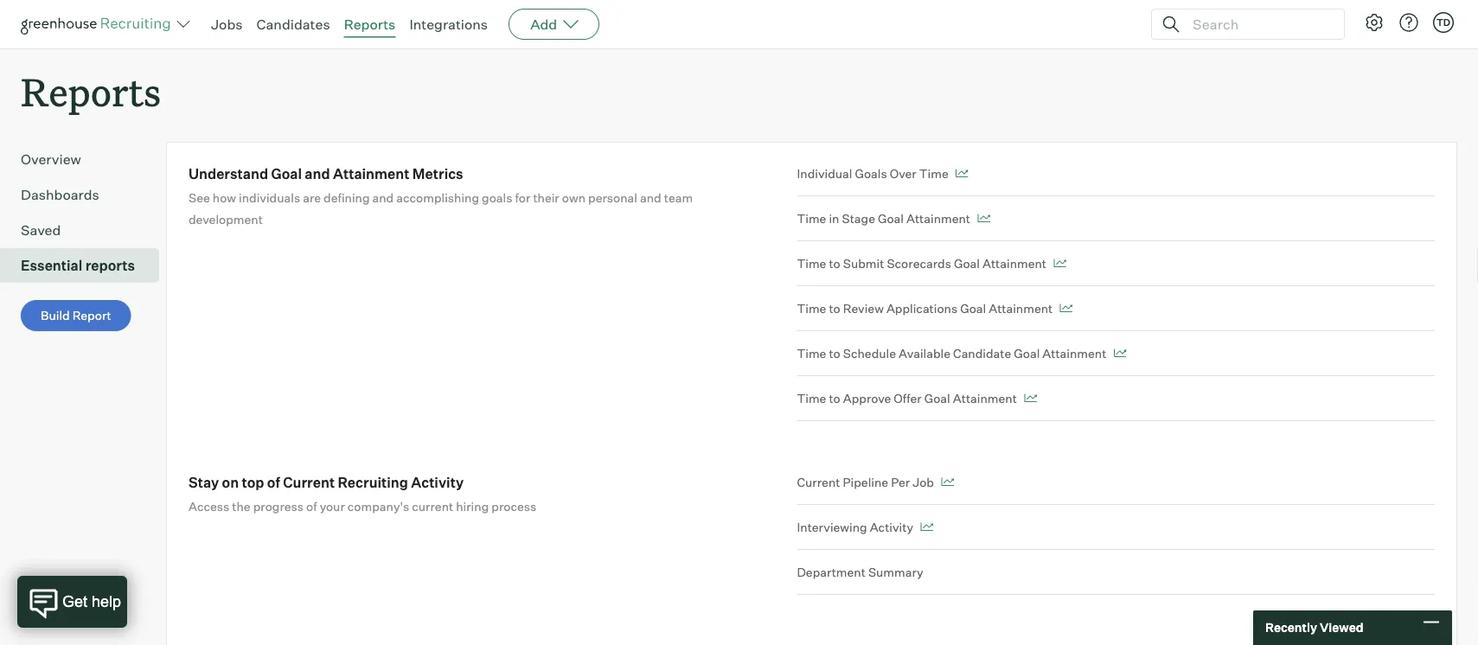 Task type: locate. For each thing, give the bounding box(es) containing it.
time left in
[[797, 211, 826, 226]]

job
[[913, 475, 934, 490]]

goal right stage
[[878, 211, 904, 226]]

activity
[[411, 474, 464, 491], [870, 520, 913, 535]]

attainment
[[333, 165, 410, 182], [906, 211, 971, 226], [983, 256, 1047, 271], [989, 301, 1053, 316], [1043, 346, 1107, 361], [953, 391, 1017, 406]]

progress
[[253, 499, 304, 514]]

0 horizontal spatial of
[[267, 474, 280, 491]]

of left the your
[[306, 499, 317, 514]]

activity up summary
[[870, 520, 913, 535]]

current
[[283, 474, 335, 491], [797, 475, 840, 490]]

1 vertical spatial of
[[306, 499, 317, 514]]

on
[[222, 474, 239, 491]]

0 horizontal spatial and
[[305, 165, 330, 182]]

goal up candidate
[[960, 301, 986, 316]]

development
[[189, 212, 263, 227]]

current up the your
[[283, 474, 335, 491]]

time for time to submit scorecards goal attainment
[[797, 256, 826, 271]]

icon chart image for current pipeline per job
[[941, 478, 954, 487]]

0 horizontal spatial current
[[283, 474, 335, 491]]

process
[[492, 499, 536, 514]]

4 to from the top
[[829, 391, 841, 406]]

reports down greenhouse recruiting image on the top left of page
[[21, 66, 161, 117]]

reports right candidates on the left of page
[[344, 16, 396, 33]]

individual
[[797, 166, 852, 181]]

time left schedule
[[797, 346, 826, 361]]

icon chart image
[[956, 169, 969, 178], [977, 214, 990, 223], [1054, 259, 1067, 268], [1060, 304, 1073, 313], [1114, 349, 1127, 358], [1024, 394, 1037, 403], [941, 478, 954, 487], [920, 523, 933, 532]]

own
[[562, 190, 586, 205]]

1 vertical spatial reports
[[21, 66, 161, 117]]

essential
[[21, 257, 82, 274]]

department summary
[[797, 565, 924, 580]]

time in stage goal attainment
[[797, 211, 971, 226]]

current pipeline per job
[[797, 475, 934, 490]]

scorecards
[[887, 256, 951, 271]]

time left submit
[[797, 256, 826, 271]]

2 to from the top
[[829, 301, 841, 316]]

1 to from the top
[[829, 256, 841, 271]]

time
[[919, 166, 949, 181], [797, 211, 826, 226], [797, 256, 826, 271], [797, 301, 826, 316], [797, 346, 826, 361], [797, 391, 826, 406]]

build report
[[41, 308, 111, 323]]

attainment inside understand goal and attainment metrics see how individuals are defining and accomplishing goals for their own personal and team development
[[333, 165, 410, 182]]

of right top
[[267, 474, 280, 491]]

available
[[899, 346, 951, 361]]

to left submit
[[829, 256, 841, 271]]

to for review
[[829, 301, 841, 316]]

activity up current
[[411, 474, 464, 491]]

review
[[843, 301, 884, 316]]

interviewing activity
[[797, 520, 913, 535]]

are
[[303, 190, 321, 205]]

interviewing
[[797, 520, 867, 535]]

jobs
[[211, 16, 243, 33]]

td
[[1437, 16, 1451, 28]]

1 horizontal spatial reports
[[344, 16, 396, 33]]

to for submit
[[829, 256, 841, 271]]

and left team
[[640, 190, 661, 205]]

time to schedule available candidate goal attainment
[[797, 346, 1107, 361]]

goal right scorecards
[[954, 256, 980, 271]]

current up interviewing
[[797, 475, 840, 490]]

greenhouse recruiting image
[[21, 14, 176, 35]]

company's
[[348, 499, 409, 514]]

team
[[664, 190, 693, 205]]

goal up the individuals
[[271, 165, 302, 182]]

department
[[797, 565, 866, 580]]

time for time to schedule available candidate goal attainment
[[797, 346, 826, 361]]

goals
[[855, 166, 887, 181]]

and
[[305, 165, 330, 182], [372, 190, 394, 205], [640, 190, 661, 205]]

overview link
[[21, 149, 152, 170]]

goal right candidate
[[1014, 346, 1040, 361]]

integrations link
[[409, 16, 488, 33]]

goal
[[271, 165, 302, 182], [878, 211, 904, 226], [954, 256, 980, 271], [960, 301, 986, 316], [1014, 346, 1040, 361], [924, 391, 950, 406]]

applications
[[886, 301, 958, 316]]

time left review on the right
[[797, 301, 826, 316]]

defining
[[324, 190, 370, 205]]

and up are
[[305, 165, 330, 182]]

build
[[41, 308, 70, 323]]

and right defining
[[372, 190, 394, 205]]

time for time to review applications goal attainment
[[797, 301, 826, 316]]

summary
[[868, 565, 924, 580]]

0 horizontal spatial reports
[[21, 66, 161, 117]]

reports
[[344, 16, 396, 33], [21, 66, 161, 117]]

overview
[[21, 151, 81, 168]]

0 horizontal spatial activity
[[411, 474, 464, 491]]

3 to from the top
[[829, 346, 841, 361]]

to left review on the right
[[829, 301, 841, 316]]

0 vertical spatial activity
[[411, 474, 464, 491]]

individuals
[[239, 190, 300, 205]]

to left schedule
[[829, 346, 841, 361]]

over
[[890, 166, 917, 181]]

current
[[412, 499, 453, 514]]

hiring
[[456, 499, 489, 514]]

time left the approve
[[797, 391, 826, 406]]

2 horizontal spatial and
[[640, 190, 661, 205]]

reports link
[[344, 16, 396, 33]]

configure image
[[1364, 12, 1385, 33]]

viewed
[[1320, 620, 1364, 635]]

time for time in stage goal attainment
[[797, 211, 826, 226]]

icon chart image for individual goals over time
[[956, 169, 969, 178]]

for
[[515, 190, 531, 205]]

stage
[[842, 211, 875, 226]]

to
[[829, 256, 841, 271], [829, 301, 841, 316], [829, 346, 841, 361], [829, 391, 841, 406]]

stay
[[189, 474, 219, 491]]

jobs link
[[211, 16, 243, 33]]

department summary link
[[797, 550, 1435, 595]]

per
[[891, 475, 910, 490]]

saved link
[[21, 220, 152, 241]]

to left the approve
[[829, 391, 841, 406]]

of
[[267, 474, 280, 491], [306, 499, 317, 514]]

accomplishing
[[396, 190, 479, 205]]

recently viewed
[[1265, 620, 1364, 635]]

1 vertical spatial activity
[[870, 520, 913, 535]]

icon chart image for time to approve offer goal attainment
[[1024, 394, 1037, 403]]

icon chart image for time to review applications goal attainment
[[1060, 304, 1073, 313]]



Task type: vqa. For each thing, say whether or not it's contained in the screenshot.
Time in Stage Goal Attainment Report
no



Task type: describe. For each thing, give the bounding box(es) containing it.
stay on top of current recruiting activity access the progress of your company's current hiring process
[[189, 474, 536, 514]]

1 horizontal spatial of
[[306, 499, 317, 514]]

how
[[213, 190, 236, 205]]

candidates link
[[256, 16, 330, 33]]

1 horizontal spatial and
[[372, 190, 394, 205]]

essential reports
[[21, 257, 135, 274]]

time to approve offer goal attainment
[[797, 391, 1017, 406]]

time to review applications goal attainment
[[797, 301, 1053, 316]]

individual goals over time
[[797, 166, 949, 181]]

add button
[[509, 9, 600, 40]]

understand
[[189, 165, 268, 182]]

0 vertical spatial reports
[[344, 16, 396, 33]]

goals
[[482, 190, 512, 205]]

add
[[530, 16, 557, 33]]

access
[[189, 499, 229, 514]]

integrations
[[409, 16, 488, 33]]

icon chart image for interviewing activity
[[920, 523, 933, 532]]

saved
[[21, 222, 61, 239]]

recently
[[1265, 620, 1317, 635]]

reports
[[85, 257, 135, 274]]

metrics
[[412, 165, 463, 182]]

the
[[232, 499, 251, 514]]

1 horizontal spatial current
[[797, 475, 840, 490]]

td button
[[1430, 9, 1457, 36]]

approve
[[843, 391, 891, 406]]

personal
[[588, 190, 637, 205]]

td button
[[1433, 12, 1454, 33]]

in
[[829, 211, 839, 226]]

goal right the offer on the right bottom of page
[[924, 391, 950, 406]]

submit
[[843, 256, 884, 271]]

Search text field
[[1188, 12, 1329, 37]]

icon chart image for time in stage goal attainment
[[977, 214, 990, 223]]

recruiting
[[338, 474, 408, 491]]

icon chart image for time to schedule available candidate goal attainment
[[1114, 349, 1127, 358]]

time to submit scorecards goal attainment
[[797, 256, 1047, 271]]

current inside stay on top of current recruiting activity access the progress of your company's current hiring process
[[283, 474, 335, 491]]

activity inside stay on top of current recruiting activity access the progress of your company's current hiring process
[[411, 474, 464, 491]]

pipeline
[[843, 475, 888, 490]]

dashboards link
[[21, 184, 152, 205]]

offer
[[894, 391, 922, 406]]

candidate
[[953, 346, 1011, 361]]

0 vertical spatial of
[[267, 474, 280, 491]]

essential reports link
[[21, 255, 152, 276]]

goal inside understand goal and attainment metrics see how individuals are defining and accomplishing goals for their own personal and team development
[[271, 165, 302, 182]]

schedule
[[843, 346, 896, 361]]

1 horizontal spatial activity
[[870, 520, 913, 535]]

dashboards
[[21, 186, 99, 203]]

see
[[189, 190, 210, 205]]

to for approve
[[829, 391, 841, 406]]

build report button
[[21, 300, 131, 331]]

candidates
[[256, 16, 330, 33]]

to for schedule
[[829, 346, 841, 361]]

top
[[242, 474, 264, 491]]

time right over on the right top
[[919, 166, 949, 181]]

time for time to approve offer goal attainment
[[797, 391, 826, 406]]

icon chart image for time to submit scorecards goal attainment
[[1054, 259, 1067, 268]]

understand goal and attainment metrics see how individuals are defining and accomplishing goals for their own personal and team development
[[189, 165, 693, 227]]

their
[[533, 190, 559, 205]]

your
[[320, 499, 345, 514]]

report
[[72, 308, 111, 323]]



